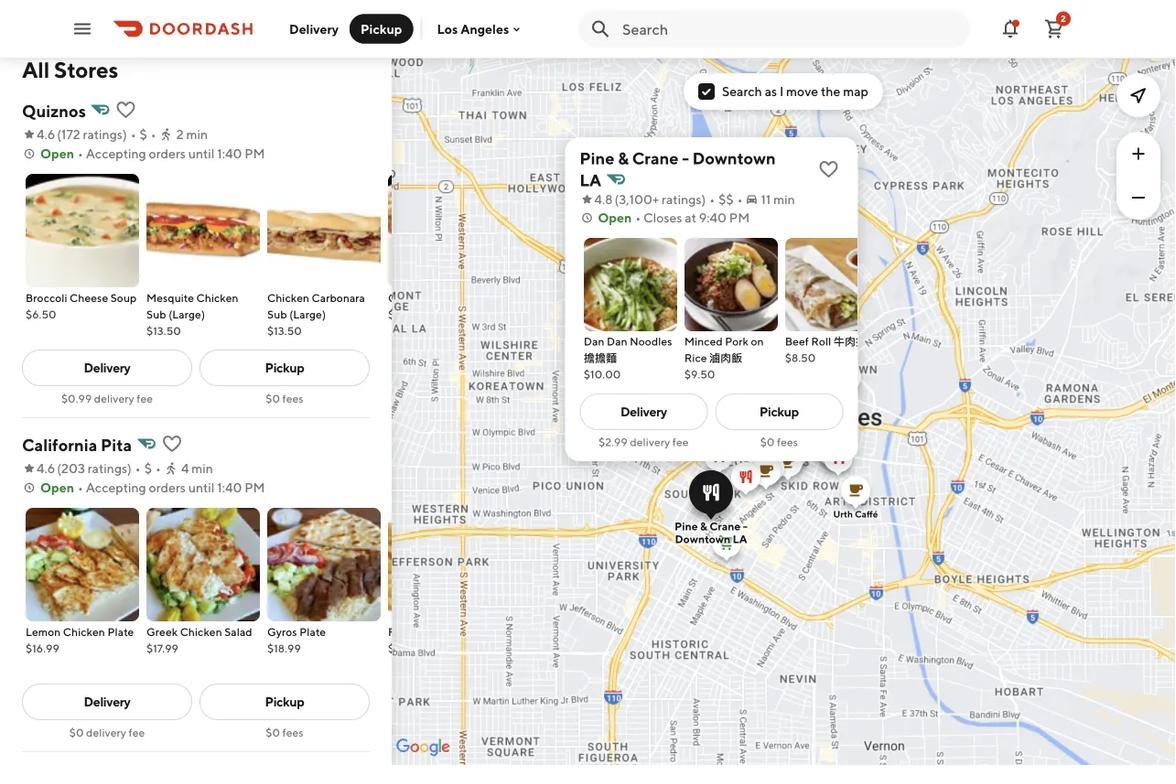 Task type: vqa. For each thing, say whether or not it's contained in the screenshot.


Task type: describe. For each thing, give the bounding box(es) containing it.
i
[[780, 84, 784, 99]]

plate inside lemon chicken plate $16.99
[[108, 626, 134, 638]]

fries
[[426, 626, 451, 638]]

at
[[685, 210, 697, 225]]

• $ for quiznos
[[131, 127, 147, 142]]

until for california pita
[[188, 480, 215, 495]]

chicken for mesquite chicken sub (large) $13.50
[[196, 291, 239, 304]]

$9.50
[[684, 368, 715, 381]]

pork
[[725, 335, 749, 348]]

gyros
[[267, 626, 297, 638]]

2 for 2 min
[[177, 127, 184, 142]]

172
[[61, 127, 80, 142]]

pm for california pita
[[245, 480, 265, 495]]

mesquite
[[147, 291, 194, 304]]

open • accepting orders until 1:40 pm for california pita
[[40, 480, 265, 495]]

broccoli
[[26, 291, 67, 304]]

擔擔麵
[[584, 351, 617, 364]]

$13.50 for mesquite chicken sub (large) $13.50
[[147, 324, 181, 337]]

click to add this store to your saved list image for california pita
[[161, 433, 183, 455]]

1:40 for california pita
[[217, 480, 242, 495]]

min for california pita
[[192, 461, 213, 476]]

california pita
[[22, 435, 132, 455]]

$6.50 for broccoli cheese soup $6.50
[[26, 308, 56, 321]]

dan dan noodles 擔擔麵 image
[[584, 238, 677, 331]]

zoom in image
[[1128, 143, 1150, 165]]

2 button
[[1037, 11, 1073, 47]]

closes
[[644, 210, 683, 225]]

average rating of 4.6 out of 5 element for quiznos
[[22, 125, 55, 144]]

(large) for chicken
[[290, 308, 326, 321]]

2 for 2
[[1062, 13, 1067, 24]]

4.6 for quiznos
[[37, 127, 55, 142]]

noodles
[[630, 335, 672, 348]]

greek
[[147, 626, 178, 638]]

$8.50
[[785, 351, 816, 364]]

pickup inside pickup button
[[361, 21, 402, 36]]

angeles
[[461, 21, 509, 36]]

3,100+
[[619, 192, 660, 207]]

accepting for california pita
[[86, 480, 146, 495]]

search as i move the map
[[723, 84, 869, 99]]

$0 for pine & crane - downtown la
[[761, 436, 775, 449]]

$13.50 for chicken carbonara sub (large) $13.50
[[267, 324, 302, 337]]

the
[[822, 84, 841, 99]]

delivery for quiznos
[[84, 360, 130, 375]]

4.8
[[595, 192, 613, 207]]

pickup for pine & crane - downtown la
[[760, 404, 799, 419]]

beef roll 牛肉捲餅 $8.50
[[785, 335, 878, 364]]

delivery link for quiznos
[[22, 350, 192, 386]]

notification bell image
[[1000, 18, 1022, 40]]

dan dan noodles 擔擔麵 $10.00
[[584, 335, 672, 381]]

• $ for california pita
[[135, 461, 152, 476]]

4 min
[[181, 461, 213, 476]]

lemon
[[26, 626, 61, 638]]

2 dan from the left
[[607, 335, 627, 348]]

9:40
[[699, 210, 727, 225]]

ratings for california pita
[[88, 461, 127, 476]]

$16.99
[[26, 642, 59, 655]]

recenter the map image
[[1128, 84, 1150, 106]]

• left "2 min" in the top left of the page
[[151, 127, 156, 142]]

chicken inside chicken carbonara sub (large) $13.50
[[267, 291, 310, 304]]

11 min
[[762, 192, 796, 207]]

ratings for quiznos
[[83, 127, 123, 142]]

delivery inside delivery button
[[289, 21, 339, 36]]

$0 fees for quiznos
[[266, 392, 304, 405]]

orders for california pita
[[149, 480, 186, 495]]

powered by google image
[[397, 739, 451, 757]]

french fries $4.99
[[388, 626, 451, 655]]

$18.99
[[267, 642, 301, 655]]

carbonara
[[312, 291, 365, 304]]

pine & crane - downtown la
[[580, 148, 776, 190]]

$0.99
[[61, 392, 92, 405]]

soup for broccoli cheese soup $6.50
[[111, 291, 137, 304]]

( for quiznos
[[57, 127, 61, 142]]

chicken for greek chicken salad $17.99
[[180, 626, 222, 638]]

$0 for quiznos
[[266, 392, 280, 405]]

4.6 for california pita
[[37, 461, 55, 476]]

pm inside map region
[[730, 210, 750, 225]]

delivery for pine & crane - downtown la
[[621, 404, 667, 419]]

click to add this store to your saved list image for pine & crane - downtown la
[[818, 158, 840, 180]]

quiznos
[[22, 101, 86, 120]]

broccoli cheese soup image
[[26, 174, 139, 288]]

delivery for pine & crane - downtown la
[[630, 436, 671, 449]]

all
[[22, 56, 50, 82]]

delivery link for pine & crane - downtown la
[[580, 394, 708, 430]]

minced pork on rice 滷肉飯 image
[[684, 238, 778, 331]]

salad
[[225, 626, 253, 638]]

california
[[22, 435, 97, 455]]

2 min
[[177, 127, 208, 142]]

pita
[[101, 435, 132, 455]]

french
[[388, 626, 424, 638]]

( 203 ratings )
[[57, 461, 132, 476]]

click to add this store to your saved list image for quiznos
[[115, 99, 137, 121]]

fees for pine & crane - downtown la
[[778, 436, 799, 449]]

min for pine & crane - downtown la
[[774, 192, 796, 207]]

lemon chicken plate image
[[26, 508, 139, 622]]

chicken carbonara sub (large) image
[[267, 174, 381, 288]]

11
[[762, 192, 771, 207]]

fee for pine & crane - downtown la
[[673, 436, 689, 449]]

$0 delivery fee
[[69, 726, 145, 739]]

1:40 for quiznos
[[217, 146, 242, 161]]

plate inside gyros plate $18.99
[[300, 626, 326, 638]]

$0 for california pita
[[266, 726, 280, 739]]

delivery for california pita
[[86, 726, 126, 739]]

search
[[723, 84, 763, 99]]

on
[[751, 335, 764, 348]]

$ for quiznos
[[140, 127, 147, 142]]

open for pine & crane - downtown la
[[598, 210, 632, 225]]

• down 172
[[78, 146, 83, 161]]



Task type: locate. For each thing, give the bounding box(es) containing it.
$13.50 inside 'mesquite chicken sub (large) $13.50'
[[147, 324, 181, 337]]

0 vertical spatial until
[[188, 146, 215, 161]]

0 horizontal spatial click to add this store to your saved list image
[[115, 99, 137, 121]]

fee inside map region
[[673, 436, 689, 449]]

open • accepting orders until 1:40 pm down "2 min" in the top left of the page
[[40, 146, 265, 161]]

pickup for quiznos
[[265, 360, 305, 375]]

until for quiznos
[[188, 146, 215, 161]]

(large) inside 'mesquite chicken sub (large) $13.50'
[[169, 308, 205, 321]]

roll
[[811, 335, 831, 348]]

$6.50 inside broccoli cheese soup $6.50
[[26, 308, 56, 321]]

• left $$
[[710, 192, 715, 207]]

• down 203
[[78, 480, 83, 495]]

delivery
[[94, 392, 134, 405], [630, 436, 671, 449], [86, 726, 126, 739]]

open
[[40, 146, 74, 161], [598, 210, 632, 225], [40, 480, 74, 495]]

1 vertical spatial min
[[774, 192, 796, 207]]

• left 4
[[156, 461, 161, 476]]

downtown inside pine & crane - downtown la
[[693, 148, 776, 168]]

ratings
[[83, 127, 123, 142], [662, 192, 702, 207], [88, 461, 127, 476]]

dan
[[584, 335, 604, 348], [607, 335, 627, 348]]

chicken right mesquite
[[196, 291, 239, 304]]

1 vertical spatial delivery link
[[580, 394, 708, 430]]

1 $6.50 from the left
[[26, 308, 56, 321]]

sub right 'mesquite chicken sub (large) $13.50'
[[267, 308, 287, 321]]

2 horizontal spatial )
[[702, 192, 706, 207]]

delivery link up $0 delivery fee
[[22, 684, 192, 721]]

gyros plate $18.99
[[267, 626, 326, 655]]

2 right ( 172 ratings )
[[177, 127, 184, 142]]

fees down $8.50
[[778, 436, 799, 449]]

0 horizontal spatial plate
[[108, 626, 134, 638]]

zoom out image
[[1128, 187, 1150, 209]]

pm
[[245, 146, 265, 161], [730, 210, 750, 225], [245, 480, 265, 495]]

1:40 up mesquite chicken sub (large) image
[[217, 146, 242, 161]]

pickup left 'los'
[[361, 21, 402, 36]]

2 horizontal spatial click to add this store to your saved list image
[[818, 158, 840, 180]]

1 vertical spatial fee
[[673, 436, 689, 449]]

2 1:40 from the top
[[217, 480, 242, 495]]

los
[[437, 21, 458, 36]]

$0 fees for california pita
[[266, 726, 304, 739]]

fee for quiznos
[[137, 392, 153, 405]]

fee for california pita
[[129, 726, 145, 739]]

plate right gyros
[[300, 626, 326, 638]]

delivery for quiznos
[[94, 392, 134, 405]]

accepting down ( 172 ratings )
[[86, 146, 146, 161]]

pickup inside map region
[[760, 404, 799, 419]]

ratings down pita
[[88, 461, 127, 476]]

1 4.6 from the top
[[37, 127, 55, 142]]

open for california pita
[[40, 480, 74, 495]]

click to add this store to your saved list image up ( 172 ratings )
[[115, 99, 137, 121]]

greek chicken salad $17.99
[[147, 626, 253, 655]]

caffé
[[855, 509, 879, 520], [855, 509, 879, 520]]

chicken for lemon chicken plate $16.99
[[63, 626, 105, 638]]

min inside map region
[[774, 192, 796, 207]]

2 sub from the left
[[267, 308, 287, 321]]

2 vertical spatial delivery
[[86, 726, 126, 739]]

open • closes at 9:40 pm
[[598, 210, 750, 225]]

1 accepting from the top
[[86, 146, 146, 161]]

open • accepting orders until 1:40 pm
[[40, 146, 265, 161], [40, 480, 265, 495]]

cheese
[[70, 291, 108, 304]]

los angeles
[[437, 21, 509, 36]]

0 vertical spatial fee
[[137, 392, 153, 405]]

2 vertical spatial click to add this store to your saved list image
[[161, 433, 183, 455]]

(large) inside chicken carbonara sub (large) $13.50
[[290, 308, 326, 321]]

1 dan from the left
[[584, 335, 604, 348]]

1 vertical spatial open • accepting orders until 1:40 pm
[[40, 480, 265, 495]]

• $ left 4
[[135, 461, 152, 476]]

sub for chicken carbonara sub (large)
[[267, 308, 287, 321]]

1 vertical spatial ratings
[[662, 192, 702, 207]]

$ for california pita
[[144, 461, 152, 476]]

$0 fees
[[266, 392, 304, 405], [761, 436, 799, 449], [266, 726, 304, 739]]

( for pine & crane - downtown la
[[615, 192, 619, 207]]

2 right notification bell icon on the top of page
[[1062, 13, 1067, 24]]

1 horizontal spatial plate
[[300, 626, 326, 638]]

0 horizontal spatial soup
[[111, 291, 137, 304]]

2 orders from the top
[[149, 480, 186, 495]]

broccoli cheese soup $6.50
[[26, 291, 137, 321]]

1 vertical spatial $0 fees
[[761, 436, 799, 449]]

1 orders from the top
[[149, 146, 186, 161]]

map region
[[273, 0, 1176, 766]]

2 vertical spatial pm
[[245, 480, 265, 495]]

click to add this store to your saved list image down the
[[818, 158, 840, 180]]

1 soup from the left
[[111, 291, 137, 304]]

fee
[[137, 392, 153, 405], [673, 436, 689, 449], [129, 726, 145, 739]]

1 until from the top
[[188, 146, 215, 161]]

sub inside 'mesquite chicken sub (large) $13.50'
[[147, 308, 166, 321]]

0 vertical spatial • $
[[131, 127, 147, 142]]

chicken inside lemon chicken plate $16.99
[[63, 626, 105, 638]]

2 inside button
[[1062, 13, 1067, 24]]

$$
[[719, 192, 734, 207]]

0 vertical spatial accepting
[[86, 146, 146, 161]]

average rating of 4.6 out of 5 element down quiznos
[[22, 125, 55, 144]]

1 vertical spatial 1:40
[[217, 480, 242, 495]]

0 horizontal spatial dan
[[584, 335, 604, 348]]

(large) for mesquite
[[169, 308, 205, 321]]

4.6 left 172
[[37, 127, 55, 142]]

sub inside chicken carbonara sub (large) $13.50
[[267, 308, 287, 321]]

)
[[123, 127, 127, 142], [702, 192, 706, 207], [127, 461, 132, 476]]

1 vertical spatial 2
[[177, 127, 184, 142]]

&
[[618, 148, 629, 168], [701, 520, 708, 533], [701, 520, 708, 533]]

delivery link inside map region
[[580, 394, 708, 430]]

stores
[[54, 56, 118, 82]]

pickup button
[[350, 14, 413, 44]]

1 vertical spatial (
[[615, 192, 619, 207]]

1:40 up greek chicken salad image
[[217, 480, 242, 495]]

mesquite chicken sub (large) image
[[147, 174, 260, 288]]

2 vertical spatial fee
[[129, 726, 145, 739]]

( 172 ratings )
[[57, 127, 127, 142]]

0 vertical spatial delivery link
[[22, 350, 192, 386]]

soup inside chicken noodle soup $6.50
[[473, 291, 499, 304]]

average rating of 4.6 out of 5 element
[[22, 125, 55, 144], [22, 460, 55, 478]]

0 vertical spatial 2
[[1062, 13, 1067, 24]]

delivery left pickup button
[[289, 21, 339, 36]]

1 horizontal spatial (large)
[[290, 308, 326, 321]]

delivery up $0 delivery fee
[[84, 695, 130, 710]]

1 vertical spatial 4.6
[[37, 461, 55, 476]]

chicken left noodle
[[388, 291, 431, 304]]

1 horizontal spatial click to add this store to your saved list image
[[161, 433, 183, 455]]

pickup link down $8.50
[[716, 394, 844, 430]]

2 vertical spatial min
[[192, 461, 213, 476]]

2 until from the top
[[188, 480, 215, 495]]

2 plate from the left
[[300, 626, 326, 638]]

mesquite chicken sub (large) $13.50
[[147, 291, 239, 337]]

sub down mesquite
[[147, 308, 166, 321]]

minced pork on rice 滷肉飯 $9.50
[[684, 335, 764, 381]]

orders down "2 min" in the top left of the page
[[149, 146, 186, 161]]

delivery link up $2.99 delivery fee
[[580, 394, 708, 430]]

) for quiznos
[[123, 127, 127, 142]]

1 average rating of 4.6 out of 5 element from the top
[[22, 125, 55, 144]]

1 open • accepting orders until 1:40 pm from the top
[[40, 146, 265, 161]]

chicken left salad
[[180, 626, 222, 638]]

delivery link up $0.99 delivery fee
[[22, 350, 192, 386]]

(large)
[[169, 308, 205, 321], [290, 308, 326, 321]]

$0 fees inside map region
[[761, 436, 799, 449]]

pickup link for quiznos
[[200, 350, 370, 386]]

1 vertical spatial open
[[598, 210, 632, 225]]

0 horizontal spatial $13.50
[[147, 324, 181, 337]]

gyros plate image
[[267, 508, 381, 622]]

2 vertical spatial $0 fees
[[266, 726, 304, 739]]

1 vertical spatial average rating of 4.6 out of 5 element
[[22, 460, 55, 478]]

) for california pita
[[127, 461, 132, 476]]

open menu image
[[71, 18, 93, 40]]

$10.00
[[584, 368, 621, 381]]

average rating of 4.6 out of 5 element for california pita
[[22, 460, 55, 478]]

1 horizontal spatial $13.50
[[267, 324, 302, 337]]

$2.99 delivery fee
[[599, 436, 689, 449]]

& inside pine & crane - downtown la
[[618, 148, 629, 168]]

0 horizontal spatial )
[[123, 127, 127, 142]]

• $ right ( 172 ratings )
[[131, 127, 147, 142]]

delivery link for california pita
[[22, 684, 192, 721]]

until down 4 min at the bottom of the page
[[188, 480, 215, 495]]

$17.99
[[147, 642, 179, 655]]

all stores
[[22, 56, 118, 82]]

• $
[[131, 127, 147, 142], [135, 461, 152, 476]]

1 horizontal spatial sub
[[267, 308, 287, 321]]

lemon chicken plate $16.99
[[26, 626, 134, 655]]

0 vertical spatial ratings
[[83, 127, 123, 142]]

delivery inside map region
[[630, 436, 671, 449]]

1 items, open order cart image
[[1044, 18, 1066, 40]]

pickup down chicken carbonara sub (large) $13.50 at the left top of page
[[265, 360, 305, 375]]

la inside pine & crane - downtown la
[[580, 170, 602, 190]]

accepting down '( 203 ratings )'
[[86, 480, 146, 495]]

- inside pine & crane - downtown la
[[683, 148, 690, 168]]

delivery up $2.99 delivery fee
[[621, 404, 667, 419]]

soup inside broccoli cheese soup $6.50
[[111, 291, 137, 304]]

$0 fees down chicken carbonara sub (large) $13.50 at the left top of page
[[266, 392, 304, 405]]

• $$
[[710, 192, 734, 207]]

$
[[140, 127, 147, 142], [144, 461, 152, 476]]

downtown
[[693, 148, 776, 168], [675, 533, 731, 546], [675, 533, 731, 546]]

0 vertical spatial delivery
[[94, 392, 134, 405]]

pickup for california pita
[[265, 695, 305, 710]]

1 $13.50 from the left
[[147, 324, 181, 337]]

1 plate from the left
[[108, 626, 134, 638]]

2 open • accepting orders until 1:40 pm from the top
[[40, 480, 265, 495]]

0 vertical spatial 1:40
[[217, 146, 242, 161]]

triple
[[687, 280, 711, 291], [687, 280, 711, 291]]

move
[[787, 84, 819, 99]]

open • accepting orders until 1:40 pm down 4
[[40, 480, 265, 495]]

$ left "2 min" in the top left of the page
[[140, 127, 147, 142]]

beef roll 牛肉捲餅 image
[[785, 238, 879, 331]]

203
[[61, 461, 85, 476]]

( down california
[[57, 461, 61, 476]]

$6.50 right chicken carbonara sub (large) $13.50 at the left top of page
[[388, 308, 419, 321]]

pizza
[[739, 280, 762, 291], [739, 280, 762, 291]]

sub for mesquite chicken sub (large)
[[147, 308, 166, 321]]

$0 fees for pine & crane - downtown la
[[761, 436, 799, 449]]

) for pine & crane - downtown la
[[702, 192, 706, 207]]

pine inside pine & crane - downtown la
[[580, 148, 615, 168]]

2 average rating of 4.6 out of 5 element from the top
[[22, 460, 55, 478]]

$0
[[266, 392, 280, 405], [761, 436, 775, 449], [69, 726, 84, 739], [266, 726, 280, 739]]

2 vertical spatial (
[[57, 461, 61, 476]]

0 vertical spatial pm
[[245, 146, 265, 161]]

delivery link
[[22, 350, 192, 386], [580, 394, 708, 430], [22, 684, 192, 721]]

0 vertical spatial min
[[186, 127, 208, 142]]

accepting for quiznos
[[86, 146, 146, 161]]

0 vertical spatial $0 fees
[[266, 392, 304, 405]]

map
[[844, 84, 869, 99]]

1 vertical spatial pickup link
[[716, 394, 844, 430]]

$0.99 delivery fee
[[61, 392, 153, 405]]

pickup down $18.99
[[265, 695, 305, 710]]

until down "2 min" in the top left of the page
[[188, 146, 215, 161]]

1 horizontal spatial soup
[[473, 291, 499, 304]]

$0 fees down $18.99
[[266, 726, 304, 739]]

urth
[[834, 509, 854, 520], [834, 509, 854, 520]]

2 vertical spatial ratings
[[88, 461, 127, 476]]

rice
[[684, 351, 707, 364]]

( 3,100+ ratings )
[[615, 192, 706, 207]]

2 soup from the left
[[473, 291, 499, 304]]

fees inside map region
[[778, 436, 799, 449]]

click to add this store to your saved list image
[[115, 99, 137, 121], [818, 158, 840, 180], [161, 433, 183, 455]]

$6.50 inside chicken noodle soup $6.50
[[388, 308, 419, 321]]

fees for quiznos
[[283, 392, 304, 405]]

1 vertical spatial pm
[[730, 210, 750, 225]]

open • accepting orders until 1:40 pm for quiznos
[[40, 146, 265, 161]]

$ left 4
[[144, 461, 152, 476]]

fees down $18.99
[[283, 726, 304, 739]]

pine
[[580, 148, 615, 168], [675, 520, 698, 533], [675, 520, 698, 533]]

chicken inside 'mesquite chicken sub (large) $13.50'
[[196, 291, 239, 304]]

0 vertical spatial pickup link
[[200, 350, 370, 386]]

4.6 left 203
[[37, 461, 55, 476]]

pickup down $8.50
[[760, 404, 799, 419]]

chicken inside greek chicken salad $17.99
[[180, 626, 222, 638]]

open down 4.8
[[598, 210, 632, 225]]

1 horizontal spatial )
[[127, 461, 132, 476]]

2 vertical spatial pickup link
[[200, 684, 370, 721]]

0 horizontal spatial $6.50
[[26, 308, 56, 321]]

delivery for california pita
[[84, 695, 130, 710]]

orders for quiznos
[[149, 146, 186, 161]]

( inside map region
[[615, 192, 619, 207]]

chicken left carbonara
[[267, 291, 310, 304]]

(large) down carbonara
[[290, 308, 326, 321]]

greek chicken salad image
[[147, 508, 260, 622]]

1 vertical spatial click to add this store to your saved list image
[[818, 158, 840, 180]]

fees for california pita
[[283, 726, 304, 739]]

• right ( 172 ratings )
[[131, 127, 136, 142]]

ratings up open • closes at 9:40 pm
[[662, 192, 702, 207]]

) inside map region
[[702, 192, 706, 207]]

plate
[[108, 626, 134, 638], [300, 626, 326, 638]]

0 horizontal spatial sub
[[147, 308, 166, 321]]

triple beam pizza
[[687, 280, 762, 291], [687, 280, 762, 291]]

2 (large) from the left
[[290, 308, 326, 321]]

•
[[131, 127, 136, 142], [151, 127, 156, 142], [78, 146, 83, 161], [710, 192, 715, 207], [738, 192, 743, 207], [636, 210, 641, 225], [135, 461, 141, 476], [156, 461, 161, 476], [78, 480, 83, 495]]

牛肉捲餅
[[834, 335, 878, 348]]

$6.50 down broccoli
[[26, 308, 56, 321]]

$13.50 inside chicken carbonara sub (large) $13.50
[[267, 324, 302, 337]]

pickup link down $18.99
[[200, 684, 370, 721]]

pickup link
[[200, 350, 370, 386], [716, 394, 844, 430], [200, 684, 370, 721]]

soup right noodle
[[473, 291, 499, 304]]

( right 4.8
[[615, 192, 619, 207]]

min for quiznos
[[186, 127, 208, 142]]

noodle
[[433, 291, 470, 304]]

1 horizontal spatial 2
[[1062, 13, 1067, 24]]

average rating of 4.6 out of 5 element down california
[[22, 460, 55, 478]]

ratings for pine & crane - downtown la
[[662, 192, 702, 207]]

1 (large) from the left
[[169, 308, 205, 321]]

0 vertical spatial open • accepting orders until 1:40 pm
[[40, 146, 265, 161]]

1 vertical spatial delivery
[[630, 436, 671, 449]]

chicken carbonara sub (large) $13.50
[[267, 291, 365, 337]]

la
[[580, 170, 602, 190], [733, 533, 748, 546], [733, 533, 748, 546]]

$6.50
[[26, 308, 56, 321], [388, 308, 419, 321]]

4
[[181, 461, 189, 476]]

2 $13.50 from the left
[[267, 324, 302, 337]]

ratings inside map region
[[662, 192, 702, 207]]

los angeles button
[[437, 21, 524, 36]]

1 vertical spatial )
[[702, 192, 706, 207]]

chicken inside chicken noodle soup $6.50
[[388, 291, 431, 304]]

• down the 3,100+
[[636, 210, 641, 225]]

2 vertical spatial delivery link
[[22, 684, 192, 721]]

0 vertical spatial average rating of 4.6 out of 5 element
[[22, 125, 55, 144]]

min
[[186, 127, 208, 142], [774, 192, 796, 207], [192, 461, 213, 476]]

2 vertical spatial fees
[[283, 726, 304, 739]]

delivery inside map region
[[621, 404, 667, 419]]

1 vertical spatial accepting
[[86, 480, 146, 495]]

) down pita
[[127, 461, 132, 476]]

open down 203
[[40, 480, 74, 495]]

0 horizontal spatial 2
[[177, 127, 184, 142]]

minced
[[684, 335, 723, 348]]

1 vertical spatial $
[[144, 461, 152, 476]]

0 vertical spatial 4.6
[[37, 127, 55, 142]]

0 horizontal spatial (large)
[[169, 308, 205, 321]]

4.6
[[37, 127, 55, 142], [37, 461, 55, 476]]

open down 172
[[40, 146, 74, 161]]

0 vertical spatial click to add this store to your saved list image
[[115, 99, 137, 121]]

pickup link down chicken carbonara sub (large) $13.50 at the left top of page
[[200, 350, 370, 386]]

滷肉飯
[[709, 351, 743, 364]]

delivery up $0.99 delivery fee
[[84, 360, 130, 375]]

$2.99
[[599, 436, 628, 449]]

pickup link for pine & crane - downtown la
[[716, 394, 844, 430]]

soup right cheese
[[111, 291, 137, 304]]

open for quiznos
[[40, 146, 74, 161]]

$0 inside map region
[[761, 436, 775, 449]]

delivery button
[[278, 14, 350, 44]]

0 vertical spatial orders
[[149, 146, 186, 161]]

1 sub from the left
[[147, 308, 166, 321]]

Search as I move the map checkbox
[[699, 83, 715, 100]]

fees down chicken carbonara sub (large) $13.50 at the left top of page
[[283, 392, 304, 405]]

1 vertical spatial • $
[[135, 461, 152, 476]]

0 vertical spatial open
[[40, 146, 74, 161]]

beam
[[713, 280, 737, 291], [713, 280, 737, 291]]

2 accepting from the top
[[86, 480, 146, 495]]

beef
[[785, 335, 809, 348]]

2 $6.50 from the left
[[388, 308, 419, 321]]

average rating of 4.8 out of 5 element
[[580, 190, 613, 209]]

$13.50
[[147, 324, 181, 337], [267, 324, 302, 337]]

click to add this store to your saved list image up 4
[[161, 433, 183, 455]]

1 vertical spatial orders
[[149, 480, 186, 495]]

) left • $$
[[702, 192, 706, 207]]

Store search: begin typing to search for stores available on DoorDash text field
[[623, 19, 960, 39]]

• right $$
[[738, 192, 743, 207]]

pickup link for california pita
[[200, 684, 370, 721]]

2 vertical spatial open
[[40, 480, 74, 495]]

• right '( 203 ratings )'
[[135, 461, 141, 476]]

1 vertical spatial until
[[188, 480, 215, 495]]

chicken right the lemon
[[63, 626, 105, 638]]

0 vertical spatial $
[[140, 127, 147, 142]]

$0 fees down $8.50
[[761, 436, 799, 449]]

1 horizontal spatial dan
[[607, 335, 627, 348]]

as
[[765, 84, 778, 99]]

-
[[683, 148, 690, 168], [743, 520, 748, 533], [743, 520, 748, 533]]

2 vertical spatial )
[[127, 461, 132, 476]]

crane inside pine & crane - downtown la
[[633, 148, 679, 168]]

( for california pita
[[57, 461, 61, 476]]

1 1:40 from the top
[[217, 146, 242, 161]]

2 4.6 from the top
[[37, 461, 55, 476]]

orders down 4
[[149, 480, 186, 495]]

0 vertical spatial )
[[123, 127, 127, 142]]

1:40
[[217, 146, 242, 161], [217, 480, 242, 495]]

plate left 'greek' on the bottom of page
[[108, 626, 134, 638]]

0 vertical spatial fees
[[283, 392, 304, 405]]

$6.50 for chicken noodle soup $6.50
[[388, 308, 419, 321]]

chicken noodle soup $6.50
[[388, 291, 499, 321]]

$4.99
[[388, 642, 418, 655]]

) right 172
[[123, 127, 127, 142]]

1 vertical spatial fees
[[778, 436, 799, 449]]

pm for quiznos
[[245, 146, 265, 161]]

soup for chicken noodle soup $6.50
[[473, 291, 499, 304]]

(large) down mesquite
[[169, 308, 205, 321]]

open inside map region
[[598, 210, 632, 225]]

( down quiznos
[[57, 127, 61, 142]]

1 horizontal spatial $6.50
[[388, 308, 419, 321]]

urth caffé pine & crane - downtown la
[[675, 509, 879, 546], [675, 509, 879, 546]]

0 vertical spatial (
[[57, 127, 61, 142]]

ratings right 172
[[83, 127, 123, 142]]



